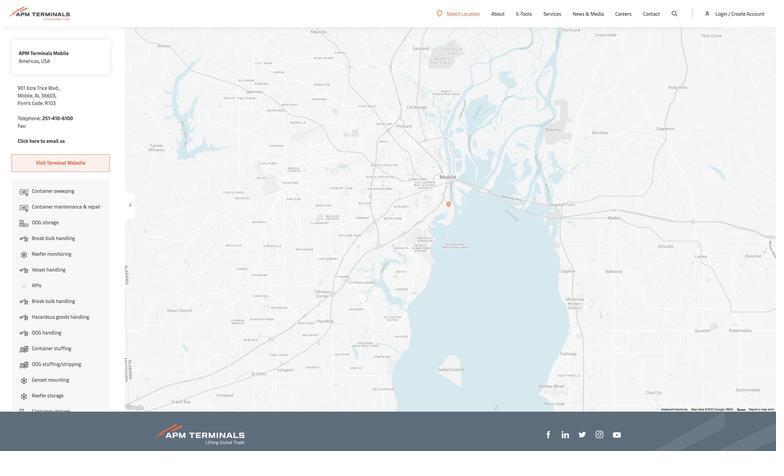 Task type: vqa. For each thing, say whether or not it's contained in the screenshot.
insights on the left of the page
no



Task type: locate. For each thing, give the bounding box(es) containing it.
container up oog storage
[[32, 203, 53, 210]]

reefer storage
[[32, 393, 64, 399]]

oog stuffing/stripping
[[32, 361, 81, 368]]

reefer
[[32, 251, 46, 257], [32, 393, 46, 399]]

americas,
[[19, 58, 40, 64]]

storage down container maintenance & repair
[[42, 219, 59, 226]]

container down reefer storage on the left bottom
[[32, 408, 53, 415]]

apmt_icon_library_v1_84px image for container stuffing
[[19, 345, 29, 355]]

select location button
[[437, 10, 480, 17]]

terminals right /
[[734, 10, 755, 17]]

1 vertical spatial storage
[[47, 393, 64, 399]]

1 reefer from the top
[[32, 251, 46, 257]]

0 vertical spatial break bulk handling
[[32, 235, 75, 242]]

3 container from the top
[[32, 345, 53, 352]]

stuffing/stripping
[[42, 361, 81, 368]]

map
[[691, 408, 697, 412]]

break bulk handling up hazardous goods handling
[[32, 298, 75, 305]]

1 vertical spatial break bulk handling
[[32, 298, 75, 305]]

0 vertical spatial break
[[32, 235, 44, 242]]

1 bulk from the top
[[45, 235, 55, 242]]

oog for oog handling
[[32, 330, 41, 336]]

1 oog from the top
[[32, 219, 41, 226]]

apmt_icon_library_v1_84px image for oog stuffing/stripping
[[19, 361, 29, 370]]

genset
[[32, 377, 47, 383]]

2 reefer from the top
[[32, 393, 46, 399]]

3 oog from the top
[[32, 361, 41, 368]]

0 vertical spatial storage
[[42, 219, 59, 226]]

blvd.,
[[48, 85, 60, 91]]

reefer for reefer storage
[[32, 393, 46, 399]]

storage down reefer storage on the left bottom
[[54, 408, 70, 415]]

apmt_icon_library_v1_84px image
[[19, 345, 29, 355], [19, 361, 29, 370]]

2 bulk from the top
[[45, 298, 55, 305]]

0 vertical spatial apmt_icon_library_v1_84px image
[[19, 345, 29, 355]]

storage
[[42, 219, 59, 226], [47, 393, 64, 399], [54, 408, 70, 415]]

0 vertical spatial &
[[586, 10, 589, 17]]

251-410-6100 link
[[42, 115, 73, 122]]

news & media button
[[573, 0, 604, 27]]

container down oog handling
[[32, 345, 53, 352]]

reefer monitoring
[[32, 251, 71, 257]]

apmt footer logo image
[[155, 424, 244, 446]]

container
[[32, 188, 53, 194], [32, 203, 53, 210], [32, 345, 53, 352], [32, 408, 53, 415]]

container for container sweeping
[[32, 188, 53, 194]]

reefer up "vessel"
[[32, 251, 46, 257]]

1 vertical spatial reefer
[[32, 393, 46, 399]]

container stuffing
[[32, 345, 71, 352]]

4 container from the top
[[32, 408, 53, 415]]

storage down mounting
[[47, 393, 64, 399]]

1 vertical spatial bulk
[[45, 298, 55, 305]]

1 break bulk handling from the top
[[32, 235, 75, 242]]

container maintenance & repair
[[32, 203, 101, 210]]

apm terminals mobile americas, usa
[[19, 50, 69, 64]]

login / create account link
[[704, 0, 765, 27]]

oog storage
[[32, 219, 59, 226]]

901
[[18, 85, 25, 91]]

visit terminal website link
[[12, 155, 110, 172]]

vessel handling
[[32, 266, 66, 273]]

error
[[768, 408, 774, 412]]

break down the apis
[[32, 298, 44, 305]]

0 vertical spatial terminals
[[734, 10, 755, 17]]

website
[[67, 159, 85, 166]]

bulk up reefer monitoring
[[45, 235, 55, 242]]

genset mounting
[[32, 377, 69, 383]]

oog for oog stuffing/stripping
[[32, 361, 41, 368]]

telephone: 251-410-6100 fax:
[[18, 115, 73, 129]]

login / create account
[[716, 10, 765, 17]]

1 vertical spatial apmt_icon_library_v1_84px image
[[19, 361, 29, 370]]

0 horizontal spatial terminals
[[30, 50, 52, 56]]

container for container storage
[[32, 408, 53, 415]]

e-tools button
[[516, 0, 532, 27]]

&
[[586, 10, 589, 17], [83, 203, 87, 210]]

stuffing
[[54, 345, 71, 352]]

2 apmt_icon_library_v1_84px image from the top
[[19, 361, 29, 370]]

break
[[32, 235, 44, 242], [32, 298, 44, 305]]

handling
[[56, 235, 75, 242], [47, 266, 66, 273], [56, 298, 75, 305], [70, 314, 89, 320], [42, 330, 61, 336]]

instagram image
[[596, 432, 603, 439]]

map
[[761, 408, 767, 412]]

a
[[759, 408, 760, 412]]

shape link
[[545, 431, 552, 439]]

repair
[[88, 203, 101, 210]]

login
[[716, 10, 727, 17]]

terms link
[[737, 408, 745, 412]]

bulk up "hazardous"
[[45, 298, 55, 305]]

back button
[[10, 12, 110, 27]]

2 vertical spatial storage
[[54, 408, 70, 415]]

2 container from the top
[[32, 203, 53, 210]]

keyboard shortcuts button
[[661, 408, 688, 412]]

twitter image
[[579, 432, 586, 439]]

ezra
[[27, 85, 36, 91]]

0 vertical spatial bulk
[[45, 235, 55, 242]]

break bulk handling up reefer monitoring
[[32, 235, 75, 242]]

0 horizontal spatial &
[[83, 203, 87, 210]]

1 vertical spatial break
[[32, 298, 44, 305]]

2 vertical spatial oog
[[32, 361, 41, 368]]

0 vertical spatial oog
[[32, 219, 41, 226]]

& left repair
[[83, 203, 87, 210]]

handling up monitoring at the left bottom of the page
[[56, 235, 75, 242]]

careers button
[[615, 0, 632, 27]]

0 vertical spatial reefer
[[32, 251, 46, 257]]

terminal
[[47, 159, 66, 166]]

goods
[[56, 314, 69, 320]]

/
[[728, 10, 730, 17]]

mounting
[[48, 377, 69, 383]]

1 apmt_icon_library_v1_84px image from the top
[[19, 345, 29, 355]]

r103
[[45, 100, 56, 106]]

terminals up usa
[[30, 50, 52, 56]]

break bulk handling
[[32, 235, 75, 242], [32, 298, 75, 305]]

break down oog storage
[[32, 235, 44, 242]]

sweeping
[[54, 188, 74, 194]]

bulk
[[45, 235, 55, 242], [45, 298, 55, 305]]

reefer down genset on the left bottom
[[32, 393, 46, 399]]

& right the "news"
[[586, 10, 589, 17]]

1 horizontal spatial &
[[586, 10, 589, 17]]

maintenance
[[54, 203, 82, 210]]

1 vertical spatial oog
[[32, 330, 41, 336]]

vessel
[[32, 266, 45, 273]]

facebook image
[[545, 432, 552, 439]]

1 vertical spatial terminals
[[30, 50, 52, 56]]

apm
[[19, 50, 29, 56]]

container left sweeping
[[32, 188, 53, 194]]

hazardous
[[32, 314, 55, 320]]

1 container from the top
[[32, 188, 53, 194]]

monitoring
[[47, 251, 71, 257]]

email
[[46, 138, 59, 144]]

2 oog from the top
[[32, 330, 41, 336]]

report
[[749, 408, 758, 412]]



Task type: describe. For each thing, give the bounding box(es) containing it.
linkedin image
[[562, 432, 569, 439]]

click
[[18, 138, 28, 144]]

map data ©2023 google, inegi
[[691, 408, 733, 412]]

click here to email us link
[[18, 137, 65, 145]]

youtube image
[[613, 433, 621, 438]]

fax:
[[18, 122, 26, 129]]

901 ezra trice blvd., mobile, al 36603, firm's code: r103
[[18, 85, 60, 106]]

storage for oog storage
[[42, 219, 59, 226]]

telephone:
[[18, 115, 41, 122]]

container storage
[[32, 408, 70, 415]]

report a map error
[[749, 408, 774, 412]]

select location
[[447, 10, 480, 17]]

news & media
[[573, 10, 604, 17]]

storage for reefer storage
[[47, 393, 64, 399]]

click here to email us
[[18, 138, 65, 144]]

1 horizontal spatial terminals
[[734, 10, 755, 17]]

1 vertical spatial &
[[83, 203, 87, 210]]

keyboard shortcuts
[[661, 408, 688, 412]]

al
[[35, 92, 40, 99]]

google image
[[125, 404, 145, 412]]

inegi
[[726, 408, 733, 412]]

oog for oog storage
[[32, 219, 41, 226]]

services button
[[543, 0, 561, 27]]

usa
[[41, 58, 50, 64]]

410-
[[52, 115, 62, 122]]

back
[[21, 12, 34, 20]]

container for container maintenance & repair
[[32, 203, 53, 210]]

careers
[[615, 10, 632, 17]]

create
[[732, 10, 746, 17]]

storage for container storage
[[54, 408, 70, 415]]

1 break from the top
[[32, 235, 44, 242]]

you tube link
[[613, 431, 621, 439]]

media
[[590, 10, 604, 17]]

mobile,
[[18, 92, 34, 99]]

251-
[[42, 115, 52, 122]]

to
[[40, 138, 45, 144]]

terminals inside the apm terminals mobile americas, usa
[[30, 50, 52, 56]]

services
[[543, 10, 561, 17]]

36603,
[[41, 92, 57, 99]]

select
[[447, 10, 460, 17]]

©2023
[[705, 408, 714, 412]]

keyboard
[[661, 408, 674, 412]]

location
[[461, 10, 480, 17]]

apis
[[32, 282, 41, 289]]

map region
[[114, 0, 776, 430]]

handling down monitoring at the left bottom of the page
[[47, 266, 66, 273]]

instagram link
[[596, 431, 603, 439]]

artboard 205 copy 58 image
[[19, 282, 29, 292]]

fill 44 link
[[579, 431, 586, 439]]

linkedin__x28_alt_x29__3_ link
[[562, 431, 569, 439]]

2 break bulk handling from the top
[[32, 298, 75, 305]]

code:
[[32, 100, 44, 106]]

report a map error link
[[749, 408, 774, 412]]

container sweeping
[[32, 188, 74, 194]]

tools
[[521, 10, 532, 17]]

terms
[[737, 408, 745, 412]]

contact
[[643, 10, 660, 17]]

& inside popup button
[[586, 10, 589, 17]]

google,
[[715, 408, 725, 412]]

hazardous goods handling
[[32, 314, 89, 320]]

container for container stuffing
[[32, 345, 53, 352]]

visit terminal website
[[36, 159, 85, 166]]

handling up container stuffing in the left bottom of the page
[[42, 330, 61, 336]]

2 break from the top
[[32, 298, 44, 305]]

visit
[[36, 159, 46, 166]]

e-tools
[[516, 10, 532, 17]]

handling right goods
[[70, 314, 89, 320]]

oog handling
[[32, 330, 61, 336]]

data
[[698, 408, 704, 412]]

about button
[[491, 0, 505, 27]]

reefer for reefer monitoring
[[32, 251, 46, 257]]

here
[[29, 138, 39, 144]]

firm's
[[18, 100, 31, 106]]

handling up goods
[[56, 298, 75, 305]]

e-
[[516, 10, 521, 17]]

6100
[[62, 115, 73, 122]]

us
[[60, 138, 65, 144]]

shortcuts
[[675, 408, 688, 412]]

trice
[[37, 85, 47, 91]]

contact button
[[643, 0, 660, 27]]

about
[[491, 10, 505, 17]]



